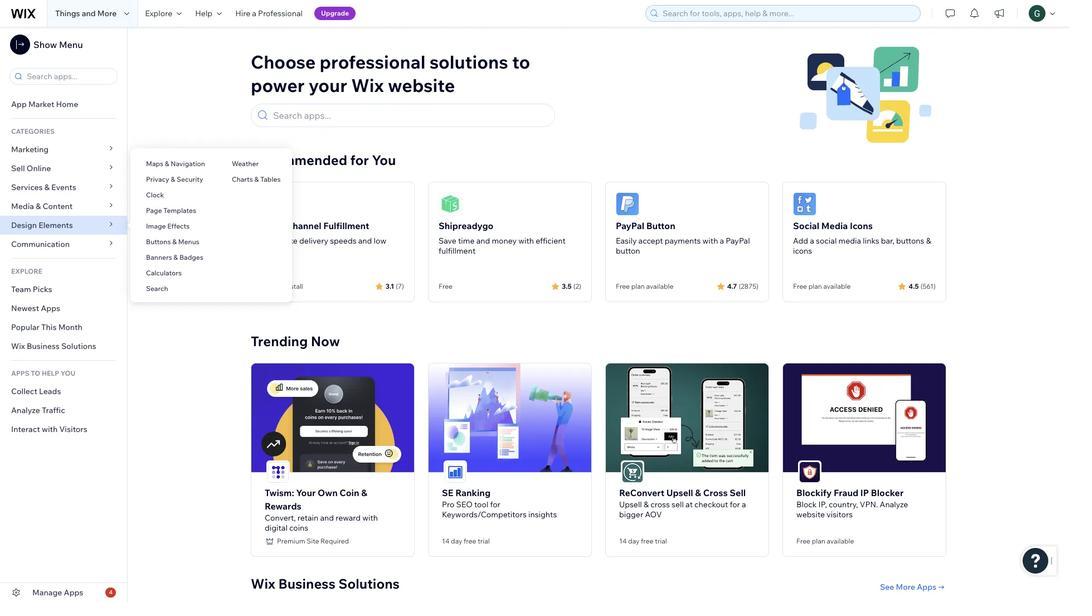 Task type: vqa. For each thing, say whether or not it's contained in the screenshot.
Back
no



Task type: describe. For each thing, give the bounding box(es) containing it.
ranking
[[456, 487, 491, 498]]

recommended
[[251, 152, 347, 168]]

page
[[146, 206, 162, 215]]

apps
[[11, 369, 29, 377]]

popular
[[11, 322, 40, 332]]

1 horizontal spatial paypal
[[726, 236, 750, 246]]

sell inside reconvert upsell & cross sell upsell & cross sell at checkout for a bigger aov
[[730, 487, 746, 498]]

menus
[[178, 237, 200, 246]]

categories
[[11, 127, 55, 135]]

website inside blockify fraud ip blocker block ip, country, vpn. analyze website visitors
[[797, 509, 825, 519]]

home
[[56, 99, 78, 109]]

icons
[[793, 246, 812, 256]]

analyze traffic link
[[0, 401, 127, 420]]

media
[[839, 236, 861, 246]]

marketing
[[11, 144, 49, 154]]

buttons & menus link
[[130, 232, 216, 251]]

image
[[146, 222, 166, 230]]

paypal button logo image
[[616, 192, 639, 216]]

visitors
[[59, 424, 87, 434]]

clock link
[[130, 186, 216, 205]]

online
[[27, 163, 51, 173]]

popular this month link
[[0, 318, 127, 337]]

0 vertical spatial paypal
[[616, 220, 644, 231]]

a inside social media icons add a social media links bar, buttons & icons
[[810, 236, 814, 246]]

easily
[[616, 236, 637, 246]]

free for se
[[464, 537, 476, 545]]

0 horizontal spatial upsell
[[619, 499, 642, 509]]

checkout
[[695, 499, 728, 509]]

blocker
[[871, 487, 904, 498]]

available for easily
[[646, 282, 674, 290]]

& down reconvert
[[644, 499, 649, 509]]

social
[[816, 236, 837, 246]]

with inside twism: your own coin & rewards convert, retain and reward with digital coins
[[362, 513, 378, 523]]

4.5 (561)
[[909, 282, 936, 290]]

apps to help you
[[11, 369, 75, 377]]

your
[[309, 74, 347, 96]]

maps & navigation
[[146, 159, 205, 168]]

hire a professional link
[[229, 0, 309, 27]]

(2875)
[[739, 282, 759, 290]]

(561)
[[921, 282, 936, 290]]

time
[[458, 236, 475, 246]]

fraud
[[834, 487, 859, 498]]

and inside shipreadygo save time and money with efficient fulfillment
[[476, 236, 490, 246]]

& inside social media icons add a social media links bar, buttons & icons
[[926, 236, 931, 246]]

delivery
[[299, 236, 328, 246]]

14 day free trial for reconvert
[[619, 537, 667, 545]]

for inside reconvert upsell & cross sell upsell & cross sell at checkout for a bigger aov
[[730, 499, 740, 509]]

team picks
[[11, 284, 52, 294]]

content
[[43, 201, 73, 211]]

charts & tables link
[[216, 170, 292, 189]]

bar,
[[881, 236, 895, 246]]

social media icons logo image
[[793, 192, 817, 216]]

keywords/competitors
[[442, 509, 527, 519]]

& left tables
[[254, 175, 259, 183]]

trending now
[[251, 333, 340, 350]]

calculators link
[[130, 264, 216, 283]]

security
[[177, 175, 203, 183]]

tool
[[474, 499, 489, 509]]

retain
[[298, 513, 318, 523]]

low
[[374, 236, 386, 246]]

Search for tools, apps, help & more... field
[[660, 6, 917, 21]]

pro
[[442, 499, 455, 509]]

day for reconvert
[[628, 537, 640, 545]]

trial for upsell
[[655, 537, 667, 545]]

insights
[[528, 509, 557, 519]]

things and more
[[55, 8, 117, 18]]

se ranking icon image
[[445, 461, 466, 483]]

interact
[[11, 424, 40, 434]]

a inside reconvert upsell & cross sell upsell & cross sell at checkout for a bigger aov
[[742, 499, 746, 509]]

show
[[33, 39, 57, 50]]

solutions
[[430, 51, 508, 73]]

apps for manage apps
[[64, 588, 83, 598]]

team
[[11, 284, 31, 294]]

cross
[[703, 487, 728, 498]]

3.5
[[562, 282, 572, 290]]

payments
[[665, 236, 701, 246]]

1 horizontal spatial search apps... field
[[270, 104, 550, 127]]

newest
[[11, 303, 39, 313]]

events
[[51, 182, 76, 192]]

se ranking pro seo tool for keywords/competitors insights
[[442, 487, 557, 519]]

blockify fraud ip blocker icon image
[[799, 461, 821, 483]]

visitors
[[827, 509, 853, 519]]

& left cross
[[695, 487, 701, 498]]

website inside choose professional solutions to power your wix website
[[388, 74, 455, 96]]

0 horizontal spatial to
[[277, 282, 283, 290]]

sidebar element
[[0, 27, 128, 602]]

free for paypal button
[[616, 282, 630, 290]]

plan for icons
[[809, 282, 822, 290]]

traffic
[[42, 405, 65, 415]]

media inside sidebar 'element'
[[11, 201, 34, 211]]

you
[[372, 152, 396, 168]]

icons
[[850, 220, 873, 231]]

ip
[[861, 487, 869, 498]]

team picks link
[[0, 280, 127, 299]]

explore
[[145, 8, 172, 18]]

media inside social media icons add a social media links bar, buttons & icons
[[822, 220, 848, 231]]

with inside 'link'
[[42, 424, 58, 434]]

1 vertical spatial wix business solutions
[[251, 575, 400, 592]]

links
[[863, 236, 879, 246]]

available for icons
[[824, 282, 851, 290]]

buttons
[[146, 237, 171, 246]]

sell online
[[11, 163, 51, 173]]

this
[[41, 322, 57, 332]]

4.7
[[727, 282, 737, 290]]

leads
[[39, 386, 61, 396]]

like
[[285, 236, 298, 246]]

help
[[42, 369, 59, 377]]

0 vertical spatial upsell
[[667, 487, 693, 498]]

free plan available for easily
[[616, 282, 674, 290]]

speeds
[[330, 236, 357, 246]]

privacy
[[146, 175, 169, 183]]

14 for se
[[442, 537, 450, 545]]

twism: your own coin & rewards icon image
[[268, 461, 289, 483]]

cross
[[651, 499, 670, 509]]

you
[[61, 369, 75, 377]]

free plan available down the visitors
[[797, 537, 854, 545]]

blockify fraud ip blocker poster image
[[783, 363, 946, 472]]

multi-channel fulfillment prime-like delivery speeds and low costs
[[261, 220, 386, 256]]

charts
[[232, 175, 253, 183]]

social media icons add a social media links bar, buttons & icons
[[793, 220, 931, 256]]



Task type: locate. For each thing, give the bounding box(es) containing it.
0 horizontal spatial day
[[451, 537, 462, 545]]

0 vertical spatial solutions
[[61, 341, 96, 351]]

apps for newest apps
[[41, 303, 60, 313]]

day down bigger
[[628, 537, 640, 545]]

apps inside newest apps link
[[41, 303, 60, 313]]

services & events
[[11, 182, 76, 192]]

1 vertical spatial wix
[[11, 341, 25, 351]]

0 vertical spatial sell
[[11, 163, 25, 173]]

0 horizontal spatial paypal
[[616, 220, 644, 231]]

wix inside choose professional solutions to power your wix website
[[351, 74, 384, 96]]

search link
[[130, 279, 216, 298]]

& left events
[[44, 182, 50, 192]]

4
[[109, 589, 113, 596]]

se
[[442, 487, 454, 498]]

& down buttons & menus link
[[174, 253, 178, 261]]

2 horizontal spatial for
[[730, 499, 740, 509]]

1 vertical spatial upsell
[[619, 499, 642, 509]]

blockify
[[797, 487, 832, 498]]

0 horizontal spatial more
[[97, 8, 117, 18]]

media & content
[[11, 201, 73, 211]]

(7)
[[396, 282, 404, 290]]

choose professional solutions to power your wix website
[[251, 51, 530, 96]]

1 vertical spatial business
[[278, 575, 336, 592]]

plan down ip,
[[812, 537, 825, 545]]

1 horizontal spatial apps
[[64, 588, 83, 598]]

1 horizontal spatial analyze
[[880, 499, 908, 509]]

1 vertical spatial more
[[896, 582, 915, 592]]

media up social
[[822, 220, 848, 231]]

apps up the this
[[41, 303, 60, 313]]

4.7 (2875)
[[727, 282, 759, 290]]

and right time
[[476, 236, 490, 246]]

upsell
[[667, 487, 693, 498], [619, 499, 642, 509]]

0 vertical spatial business
[[27, 341, 60, 351]]

& right privacy
[[171, 175, 175, 183]]

for inside se ranking pro seo tool for keywords/competitors insights
[[490, 499, 501, 509]]

clock
[[146, 191, 164, 199]]

see more apps button
[[880, 582, 947, 592]]

0 horizontal spatial business
[[27, 341, 60, 351]]

button
[[646, 220, 676, 231]]

sell left online
[[11, 163, 25, 173]]

efficient
[[536, 236, 566, 246]]

1 horizontal spatial 14
[[619, 537, 627, 545]]

hire a professional
[[235, 8, 303, 18]]

with right reward
[[362, 513, 378, 523]]

1 horizontal spatial day
[[628, 537, 640, 545]]

website down blockify
[[797, 509, 825, 519]]

2 day from the left
[[628, 537, 640, 545]]

app
[[11, 99, 27, 109]]

& right buttons
[[926, 236, 931, 246]]

&
[[165, 159, 169, 168], [171, 175, 175, 183], [254, 175, 259, 183], [44, 182, 50, 192], [36, 201, 41, 211], [926, 236, 931, 246], [172, 237, 177, 246], [174, 253, 178, 261], [361, 487, 367, 498], [695, 487, 701, 498], [644, 499, 649, 509]]

free down the icons
[[793, 282, 807, 290]]

free plan available down the icons
[[793, 282, 851, 290]]

free left install
[[261, 282, 275, 290]]

0 horizontal spatial solutions
[[61, 341, 96, 351]]

shipreadygo logo image
[[439, 192, 462, 216]]

with inside paypal button easily accept payments with a paypal button
[[703, 236, 718, 246]]

with right payments
[[703, 236, 718, 246]]

0 horizontal spatial website
[[388, 74, 455, 96]]

solutions down "required" at the bottom
[[339, 575, 400, 592]]

plan down button on the right top of the page
[[631, 282, 645, 290]]

trending
[[251, 333, 308, 350]]

14 day free trial down keywords/competitors
[[442, 537, 490, 545]]

14 down bigger
[[619, 537, 627, 545]]

a right add
[[810, 236, 814, 246]]

at
[[686, 499, 693, 509]]

1 vertical spatial media
[[822, 220, 848, 231]]

communication
[[11, 239, 71, 249]]

0 horizontal spatial sell
[[11, 163, 25, 173]]

business
[[27, 341, 60, 351], [278, 575, 336, 592]]

0 horizontal spatial for
[[350, 152, 369, 168]]

trial for ranking
[[478, 537, 490, 545]]

available down accept
[[646, 282, 674, 290]]

a inside 'hire a professional' link
[[252, 8, 256, 18]]

upsell down reconvert
[[619, 499, 642, 509]]

design
[[11, 220, 37, 230]]

plan for easily
[[631, 282, 645, 290]]

1 horizontal spatial free
[[641, 537, 654, 545]]

things
[[55, 8, 80, 18]]

a right hire
[[252, 8, 256, 18]]

sell inside sidebar 'element'
[[11, 163, 25, 173]]

and inside twism: your own coin & rewards convert, retain and reward with digital coins
[[320, 513, 334, 523]]

paypal button easily accept payments with a paypal button
[[616, 220, 750, 256]]

1 horizontal spatial wix
[[251, 575, 275, 592]]

required
[[321, 537, 349, 545]]

0 horizontal spatial trial
[[478, 537, 490, 545]]

paypal up 4.7 (2875)
[[726, 236, 750, 246]]

multi-channel fulfillment logo image
[[261, 192, 285, 216]]

analyze inside sidebar 'element'
[[11, 405, 40, 415]]

for left you
[[350, 152, 369, 168]]

business down popular this month
[[27, 341, 60, 351]]

& right coin
[[361, 487, 367, 498]]

to inside choose professional solutions to power your wix website
[[512, 51, 530, 73]]

1 vertical spatial analyze
[[880, 499, 908, 509]]

services
[[11, 182, 43, 192]]

and left low
[[358, 236, 372, 246]]

social
[[793, 220, 820, 231]]

buttons & menus
[[146, 237, 200, 246]]

market
[[28, 99, 54, 109]]

business inside sidebar 'element'
[[27, 341, 60, 351]]

twism: your own coin & rewards poster image
[[251, 363, 414, 472]]

1 vertical spatial solutions
[[339, 575, 400, 592]]

calculators
[[146, 269, 182, 277]]

0 horizontal spatial apps
[[41, 303, 60, 313]]

2 horizontal spatial wix
[[351, 74, 384, 96]]

block
[[797, 499, 817, 509]]

free down aov
[[641, 537, 654, 545]]

banners
[[146, 253, 172, 261]]

available
[[646, 282, 674, 290], [824, 282, 851, 290], [827, 537, 854, 545]]

wix business solutions down "required" at the bottom
[[251, 575, 400, 592]]

media
[[11, 201, 34, 211], [822, 220, 848, 231]]

search apps... field down choose professional solutions to power your wix website
[[270, 104, 550, 127]]

solutions down month
[[61, 341, 96, 351]]

1 vertical spatial to
[[277, 282, 283, 290]]

for right tool
[[490, 499, 501, 509]]

0 horizontal spatial media
[[11, 201, 34, 211]]

website down the "solutions"
[[388, 74, 455, 96]]

search apps... field up home
[[23, 69, 114, 84]]

analyze down the blocker
[[880, 499, 908, 509]]

1 horizontal spatial 14 day free trial
[[619, 537, 667, 545]]

1 horizontal spatial to
[[512, 51, 530, 73]]

day down seo
[[451, 537, 462, 545]]

more right the see
[[896, 582, 915, 592]]

1 horizontal spatial more
[[896, 582, 915, 592]]

1 horizontal spatial wix business solutions
[[251, 575, 400, 592]]

seo
[[456, 499, 473, 509]]

money
[[492, 236, 517, 246]]

free
[[261, 282, 275, 290], [439, 282, 453, 290], [616, 282, 630, 290], [793, 282, 807, 290], [797, 537, 811, 545]]

wix inside sidebar 'element'
[[11, 341, 25, 351]]

1 horizontal spatial for
[[490, 499, 501, 509]]

free plan available down button on the right top of the page
[[616, 282, 674, 290]]

analyze up interact
[[11, 405, 40, 415]]

a right payments
[[720, 236, 724, 246]]

wix business solutions down the this
[[11, 341, 96, 351]]

14 day free trial for se
[[442, 537, 490, 545]]

& left "content"
[[36, 201, 41, 211]]

hire
[[235, 8, 250, 18]]

plan down the icons
[[809, 282, 822, 290]]

1 trial from the left
[[478, 537, 490, 545]]

0 horizontal spatial free
[[464, 537, 476, 545]]

services & events link
[[0, 178, 127, 197]]

search
[[146, 284, 168, 293]]

free down block at bottom
[[797, 537, 811, 545]]

and right retain
[[320, 513, 334, 523]]

prime-
[[261, 236, 285, 246]]

1 vertical spatial website
[[797, 509, 825, 519]]

se ranking poster image
[[429, 363, 591, 472]]

to
[[31, 369, 40, 377]]

to right the "solutions"
[[512, 51, 530, 73]]

0 horizontal spatial 14 day free trial
[[442, 537, 490, 545]]

0 horizontal spatial analyze
[[11, 405, 40, 415]]

manage
[[32, 588, 62, 598]]

show menu button
[[10, 35, 83, 55]]

image effects link
[[130, 217, 216, 236]]

0 vertical spatial search apps... field
[[23, 69, 114, 84]]

0 horizontal spatial wix
[[11, 341, 25, 351]]

privacy & security
[[146, 175, 203, 183]]

media up design
[[11, 201, 34, 211]]

1 free from the left
[[464, 537, 476, 545]]

free down button on the right top of the page
[[616, 282, 630, 290]]

apps
[[41, 303, 60, 313], [917, 582, 937, 592], [64, 588, 83, 598]]

solutions inside sidebar 'element'
[[61, 341, 96, 351]]

analyze inside blockify fraud ip blocker block ip, country, vpn. analyze website visitors
[[880, 499, 908, 509]]

1 horizontal spatial upsell
[[667, 487, 693, 498]]

free for social media icons
[[793, 282, 807, 290]]

free down keywords/competitors
[[464, 537, 476, 545]]

with down "traffic"
[[42, 424, 58, 434]]

with
[[519, 236, 534, 246], [703, 236, 718, 246], [42, 424, 58, 434], [362, 513, 378, 523]]

collect
[[11, 386, 37, 396]]

aov
[[645, 509, 662, 519]]

free down fulfillment
[[439, 282, 453, 290]]

free for reconvert
[[641, 537, 654, 545]]

14 day free trial down aov
[[619, 537, 667, 545]]

(2)
[[573, 282, 581, 290]]

privacy & security link
[[130, 170, 216, 189]]

newest apps link
[[0, 299, 127, 318]]

2 free from the left
[[641, 537, 654, 545]]

1 horizontal spatial business
[[278, 575, 336, 592]]

rewards
[[265, 500, 302, 512]]

1 horizontal spatial solutions
[[339, 575, 400, 592]]

business down site on the left bottom
[[278, 575, 336, 592]]

1 vertical spatial sell
[[730, 487, 746, 498]]

0 vertical spatial website
[[388, 74, 455, 96]]

2 14 day free trial from the left
[[619, 537, 667, 545]]

search apps... field inside sidebar 'element'
[[23, 69, 114, 84]]

1 day from the left
[[451, 537, 462, 545]]

0 vertical spatial to
[[512, 51, 530, 73]]

upgrade button
[[314, 7, 356, 20]]

reconvert upsell & cross sell icon image
[[622, 461, 643, 483]]

1 horizontal spatial website
[[797, 509, 825, 519]]

3.1
[[386, 282, 394, 290]]

more right things
[[97, 8, 117, 18]]

free for multi-channel fulfillment
[[261, 282, 275, 290]]

interact with visitors link
[[0, 420, 127, 439]]

0 vertical spatial more
[[97, 8, 117, 18]]

see more apps
[[880, 582, 937, 592]]

& inside twism: your own coin & rewards convert, retain and reward with digital coins
[[361, 487, 367, 498]]

and inside multi-channel fulfillment prime-like delivery speeds and low costs
[[358, 236, 372, 246]]

14 for reconvert
[[619, 537, 627, 545]]

available down the visitors
[[827, 537, 854, 545]]

1 14 day free trial from the left
[[442, 537, 490, 545]]

2 vertical spatial wix
[[251, 575, 275, 592]]

0 vertical spatial media
[[11, 201, 34, 211]]

design elements link
[[0, 216, 127, 235]]

for right checkout
[[730, 499, 740, 509]]

paypal up easily
[[616, 220, 644, 231]]

a right checkout
[[742, 499, 746, 509]]

sell right cross
[[730, 487, 746, 498]]

& right maps
[[165, 159, 169, 168]]

upsell up sell
[[667, 487, 693, 498]]

weather
[[232, 159, 259, 168]]

templates
[[164, 206, 196, 215]]

to left install
[[277, 282, 283, 290]]

free plan available for icons
[[793, 282, 851, 290]]

elements
[[39, 220, 73, 230]]

sell
[[672, 499, 684, 509]]

and right things
[[82, 8, 96, 18]]

2 horizontal spatial apps
[[917, 582, 937, 592]]

0 horizontal spatial search apps... field
[[23, 69, 114, 84]]

vpn.
[[860, 499, 878, 509]]

apps right the see
[[917, 582, 937, 592]]

0 horizontal spatial 14
[[442, 537, 450, 545]]

1 14 from the left
[[442, 537, 450, 545]]

with inside shipreadygo save time and money with efficient fulfillment
[[519, 236, 534, 246]]

sell
[[11, 163, 25, 173], [730, 487, 746, 498]]

coins
[[289, 523, 308, 533]]

0 horizontal spatial wix business solutions
[[11, 341, 96, 351]]

trial down keywords/competitors
[[478, 537, 490, 545]]

1 horizontal spatial media
[[822, 220, 848, 231]]

2 14 from the left
[[619, 537, 627, 545]]

available down social
[[824, 282, 851, 290]]

14 down pro
[[442, 537, 450, 545]]

Search apps... field
[[23, 69, 114, 84], [270, 104, 550, 127]]

reconvert upsell & cross sell poster image
[[606, 363, 769, 472]]

1 horizontal spatial trial
[[655, 537, 667, 545]]

2 trial from the left
[[655, 537, 667, 545]]

trial down aov
[[655, 537, 667, 545]]

fulfillment
[[439, 246, 476, 256]]

popular this month
[[11, 322, 82, 332]]

shipreadygo
[[439, 220, 494, 231]]

day for se
[[451, 537, 462, 545]]

free to install
[[261, 282, 303, 290]]

1 horizontal spatial sell
[[730, 487, 746, 498]]

country,
[[829, 499, 858, 509]]

0 vertical spatial analyze
[[11, 405, 40, 415]]

premium site required
[[277, 537, 349, 545]]

help button
[[189, 0, 229, 27]]

with right money
[[519, 236, 534, 246]]

& left menus
[[172, 237, 177, 246]]

free plan available
[[616, 282, 674, 290], [793, 282, 851, 290], [797, 537, 854, 545]]

app market home link
[[0, 95, 127, 114]]

wix business solutions inside sidebar 'element'
[[11, 341, 96, 351]]

a inside paypal button easily accept payments with a paypal button
[[720, 236, 724, 246]]

install
[[285, 282, 303, 290]]

apps right manage
[[64, 588, 83, 598]]

channel
[[286, 220, 321, 231]]

1 vertical spatial paypal
[[726, 236, 750, 246]]

multi-
[[261, 220, 286, 231]]

0 vertical spatial wix
[[351, 74, 384, 96]]

0 vertical spatial wix business solutions
[[11, 341, 96, 351]]

1 vertical spatial search apps... field
[[270, 104, 550, 127]]



